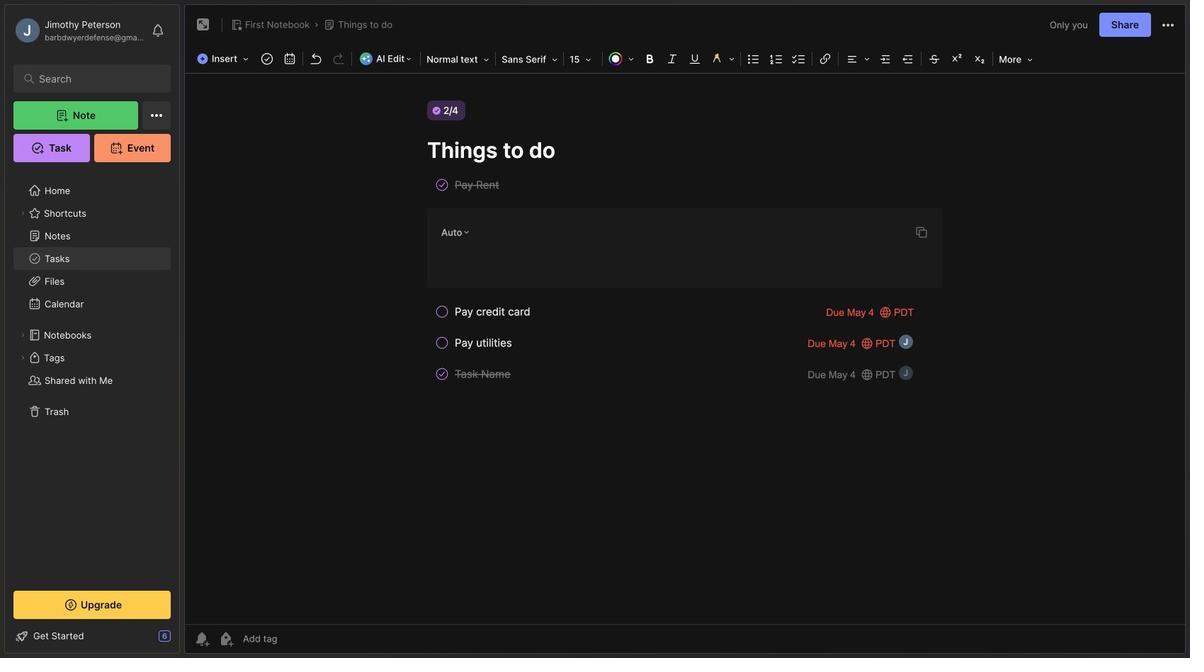 Task type: vqa. For each thing, say whether or not it's contained in the screenshot.
More actions field
yes



Task type: describe. For each thing, give the bounding box(es) containing it.
none search field inside main element
[[39, 70, 152, 87]]

Search text field
[[39, 72, 152, 86]]

Heading level field
[[423, 50, 494, 69]]

checklist image
[[790, 49, 809, 69]]

italic image
[[663, 49, 683, 69]]

undo image
[[306, 49, 326, 69]]

Add tag field
[[242, 633, 348, 645]]

Alignment field
[[841, 49, 875, 69]]

bold image
[[640, 49, 660, 69]]

Insert field
[[193, 49, 256, 69]]

task image
[[257, 49, 277, 69]]

Note Editor text field
[[185, 73, 1186, 624]]

Highlight field
[[707, 49, 739, 69]]

bulleted list image
[[744, 49, 764, 69]]

strikethrough image
[[925, 49, 945, 69]]

More actions field
[[1160, 16, 1177, 34]]

More field
[[995, 50, 1038, 69]]

superscript image
[[948, 49, 967, 69]]

expand notebooks image
[[18, 331, 27, 339]]

outdent image
[[899, 49, 919, 69]]

Help and Learning task checklist field
[[5, 625, 179, 648]]

click to collapse image
[[179, 632, 190, 649]]

Account field
[[13, 16, 145, 45]]



Task type: locate. For each thing, give the bounding box(es) containing it.
expand note image
[[195, 16, 212, 33]]

None search field
[[39, 70, 152, 87]]

main element
[[0, 0, 184, 658]]

add tag image
[[218, 631, 235, 648]]

Font size field
[[566, 50, 601, 69]]

expand tags image
[[18, 354, 27, 362]]

Font color field
[[605, 49, 639, 69]]

more actions image
[[1160, 17, 1177, 34]]

underline image
[[685, 49, 705, 69]]

tree
[[5, 171, 179, 578]]

subscript image
[[970, 49, 990, 69]]

numbered list image
[[767, 49, 787, 69]]

add a reminder image
[[193, 631, 210, 648]]

note window element
[[184, 4, 1186, 658]]

calendar event image
[[280, 49, 300, 69]]

insert link image
[[816, 49, 836, 69]]

tree inside main element
[[5, 171, 179, 578]]

indent image
[[876, 49, 896, 69]]

Font family field
[[498, 50, 562, 69]]



